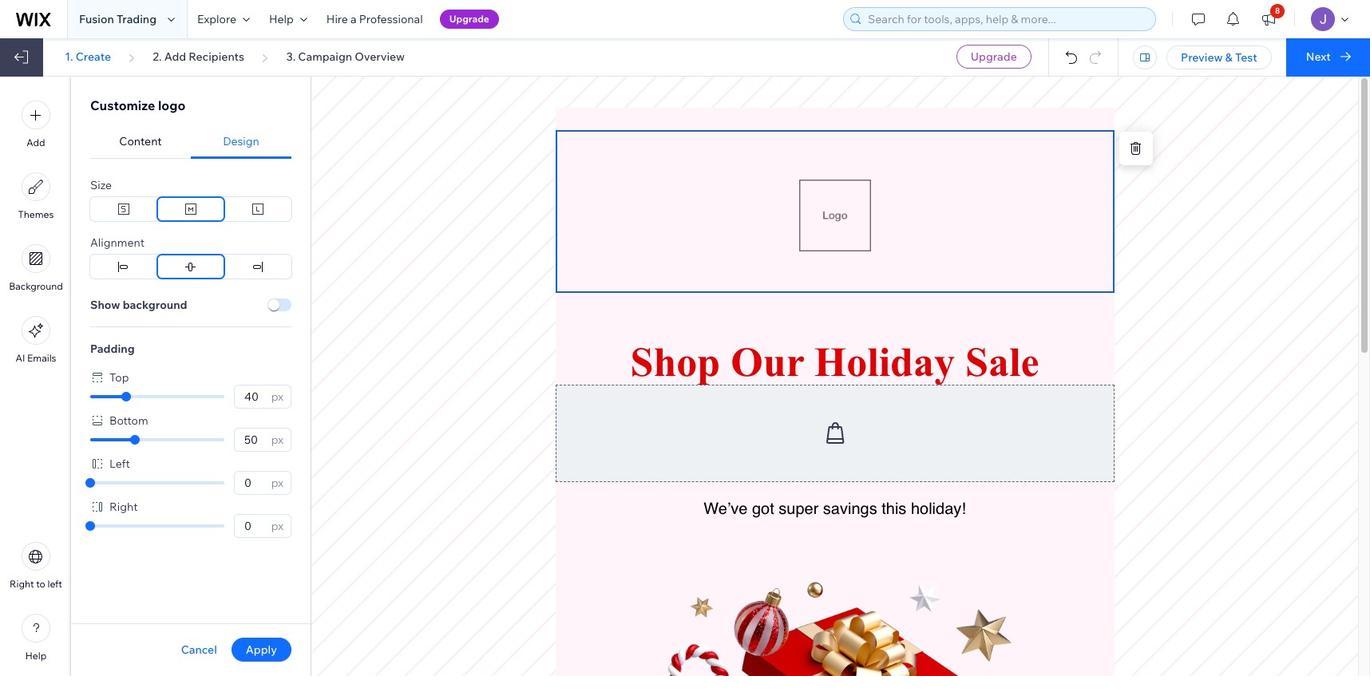 Task type: describe. For each thing, give the bounding box(es) containing it.
0 horizontal spatial upgrade
[[449, 13, 489, 25]]

2.
[[153, 50, 162, 64]]

trading
[[117, 12, 156, 26]]

8
[[1275, 6, 1280, 16]]

fusion trading
[[79, 12, 156, 26]]

px for right
[[271, 519, 283, 533]]

themes
[[18, 208, 54, 220]]

1 vertical spatial help
[[25, 650, 46, 662]]

explore
[[197, 12, 236, 26]]

0 vertical spatial add
[[164, 50, 186, 64]]

design button
[[191, 125, 291, 159]]

to
[[36, 578, 45, 590]]

professional
[[359, 12, 423, 26]]

super
[[779, 500, 819, 518]]

recipients
[[189, 50, 244, 64]]

8 button
[[1251, 0, 1286, 38]]

show background
[[90, 298, 187, 312]]

1. create
[[65, 50, 111, 64]]

overview
[[355, 50, 405, 64]]

hire
[[326, 12, 348, 26]]

2. add recipients
[[153, 50, 244, 64]]

px for top
[[271, 390, 283, 404]]

next button
[[1286, 38, 1370, 77]]

got
[[752, 500, 774, 518]]

test
[[1235, 50, 1257, 65]]

cancel
[[181, 643, 217, 657]]

3.
[[286, 50, 296, 64]]

we've got super savings this holiday!
[[704, 500, 966, 518]]

0 horizontal spatial upgrade button
[[440, 10, 499, 29]]

top
[[109, 370, 129, 385]]

background button
[[9, 244, 63, 292]]

preview
[[1181, 50, 1223, 65]]

ai
[[16, 352, 25, 364]]

2. add recipients link
[[153, 50, 244, 64]]

holiday!
[[911, 500, 966, 518]]

fusion
[[79, 12, 114, 26]]

shop
[[630, 339, 720, 385]]

hire a professional
[[326, 12, 423, 26]]

content button
[[90, 125, 191, 159]]

apply button
[[231, 638, 291, 662]]

emails
[[27, 352, 56, 364]]

shop our holiday sale
[[630, 339, 1039, 385]]

padding
[[90, 342, 135, 356]]

&
[[1225, 50, 1233, 65]]

sale
[[965, 339, 1039, 385]]

size
[[90, 178, 112, 192]]

content
[[119, 134, 162, 149]]

px for bottom
[[271, 433, 283, 447]]

ai emails button
[[16, 316, 56, 364]]



Task type: vqa. For each thing, say whether or not it's contained in the screenshot.
Customize
yes



Task type: locate. For each thing, give the bounding box(es) containing it.
bottom
[[109, 414, 148, 428]]

px
[[271, 390, 283, 404], [271, 433, 283, 447], [271, 476, 283, 490], [271, 519, 283, 533]]

1. create link
[[65, 50, 111, 64]]

0 vertical spatial upgrade
[[449, 13, 489, 25]]

holiday
[[814, 339, 955, 385]]

px for left
[[271, 476, 283, 490]]

we've
[[704, 500, 748, 518]]

right
[[109, 500, 138, 514], [10, 578, 34, 590]]

apply
[[246, 643, 277, 657]]

Search for tools, apps, help & more... field
[[863, 8, 1150, 30]]

help down "right to left" at the bottom of the page
[[25, 650, 46, 662]]

3 px from the top
[[271, 476, 283, 490]]

upgrade button right professional
[[440, 10, 499, 29]]

None text field
[[240, 386, 266, 408], [240, 429, 266, 451], [240, 515, 266, 537], [240, 386, 266, 408], [240, 429, 266, 451], [240, 515, 266, 537]]

add up themes button
[[27, 137, 45, 149]]

3. campaign overview link
[[286, 50, 405, 64]]

1 horizontal spatial help button
[[259, 0, 317, 38]]

1 vertical spatial right
[[10, 578, 34, 590]]

help up 3.
[[269, 12, 294, 26]]

this
[[882, 500, 906, 518]]

0 horizontal spatial help
[[25, 650, 46, 662]]

background
[[123, 298, 187, 312]]

a
[[351, 12, 357, 26]]

add
[[164, 50, 186, 64], [27, 137, 45, 149]]

None text field
[[240, 472, 266, 494]]

upgrade
[[449, 13, 489, 25], [971, 50, 1017, 64]]

0 vertical spatial help button
[[259, 0, 317, 38]]

1 horizontal spatial add
[[164, 50, 186, 64]]

our
[[731, 339, 804, 385]]

right left to
[[10, 578, 34, 590]]

alignment
[[90, 236, 145, 250]]

right for right to left
[[10, 578, 34, 590]]

1 px from the top
[[271, 390, 283, 404]]

preview & test
[[1181, 50, 1257, 65]]

customize logo
[[90, 97, 185, 113]]

right down left
[[109, 500, 138, 514]]

1 horizontal spatial help
[[269, 12, 294, 26]]

1 vertical spatial upgrade button
[[956, 45, 1031, 69]]

ai emails
[[16, 352, 56, 364]]

design
[[223, 134, 259, 149]]

background
[[9, 280, 63, 292]]

1 horizontal spatial upgrade button
[[956, 45, 1031, 69]]

help
[[269, 12, 294, 26], [25, 650, 46, 662]]

4 px from the top
[[271, 519, 283, 533]]

tab list
[[90, 125, 291, 159]]

0 vertical spatial upgrade button
[[440, 10, 499, 29]]

1 vertical spatial upgrade
[[971, 50, 1017, 64]]

upgrade down search for tools, apps, help & more... "field"
[[971, 50, 1017, 64]]

next
[[1306, 50, 1331, 64]]

create
[[76, 50, 111, 64]]

help button up 3.
[[259, 0, 317, 38]]

upgrade button
[[440, 10, 499, 29], [956, 45, 1031, 69]]

0 horizontal spatial help button
[[22, 614, 50, 662]]

0 horizontal spatial add
[[27, 137, 45, 149]]

1.
[[65, 50, 73, 64]]

0 vertical spatial right
[[109, 500, 138, 514]]

1 horizontal spatial right
[[109, 500, 138, 514]]

1 vertical spatial help button
[[22, 614, 50, 662]]

right for right
[[109, 500, 138, 514]]

help button
[[259, 0, 317, 38], [22, 614, 50, 662]]

left
[[109, 457, 130, 471]]

hire a professional link
[[317, 0, 432, 38]]

customize
[[90, 97, 155, 113]]

left
[[47, 578, 62, 590]]

cancel button
[[181, 643, 217, 657]]

3. campaign overview
[[286, 50, 405, 64]]

campaign
[[298, 50, 352, 64]]

add right 2. on the left top of the page
[[164, 50, 186, 64]]

logo
[[158, 97, 185, 113]]

right inside button
[[10, 578, 34, 590]]

show
[[90, 298, 120, 312]]

right to left button
[[10, 542, 62, 590]]

0 horizontal spatial right
[[10, 578, 34, 590]]

savings
[[823, 500, 877, 518]]

upgrade button down search for tools, apps, help & more... "field"
[[956, 45, 1031, 69]]

right to left
[[10, 578, 62, 590]]

1 vertical spatial add
[[27, 137, 45, 149]]

0 vertical spatial help
[[269, 12, 294, 26]]

upgrade right professional
[[449, 13, 489, 25]]

1 horizontal spatial upgrade
[[971, 50, 1017, 64]]

2 px from the top
[[271, 433, 283, 447]]

add button
[[22, 101, 50, 149]]

themes button
[[18, 172, 54, 220]]

help button down "right to left" at the bottom of the page
[[22, 614, 50, 662]]

tab list containing content
[[90, 125, 291, 159]]

add inside button
[[27, 137, 45, 149]]

preview & test button
[[1167, 46, 1272, 69]]



